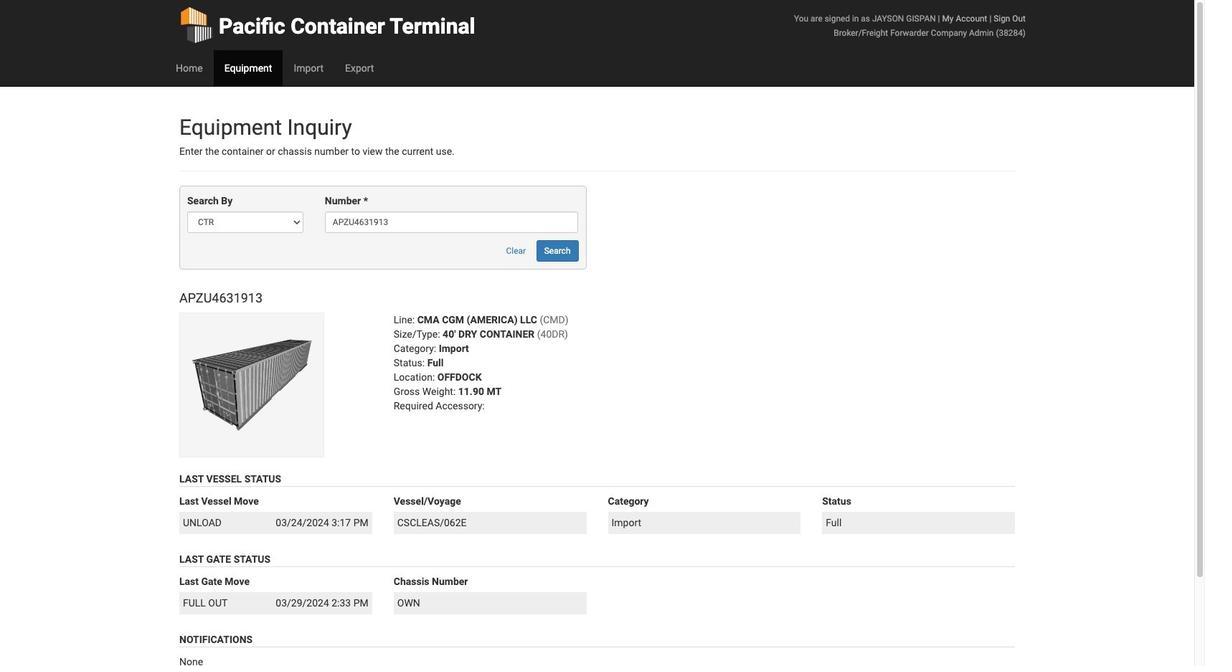 Task type: vqa. For each thing, say whether or not it's contained in the screenshot.
TEXT FIELD
yes



Task type: locate. For each thing, give the bounding box(es) containing it.
40dr image
[[179, 313, 324, 458]]

None text field
[[325, 212, 579, 233]]



